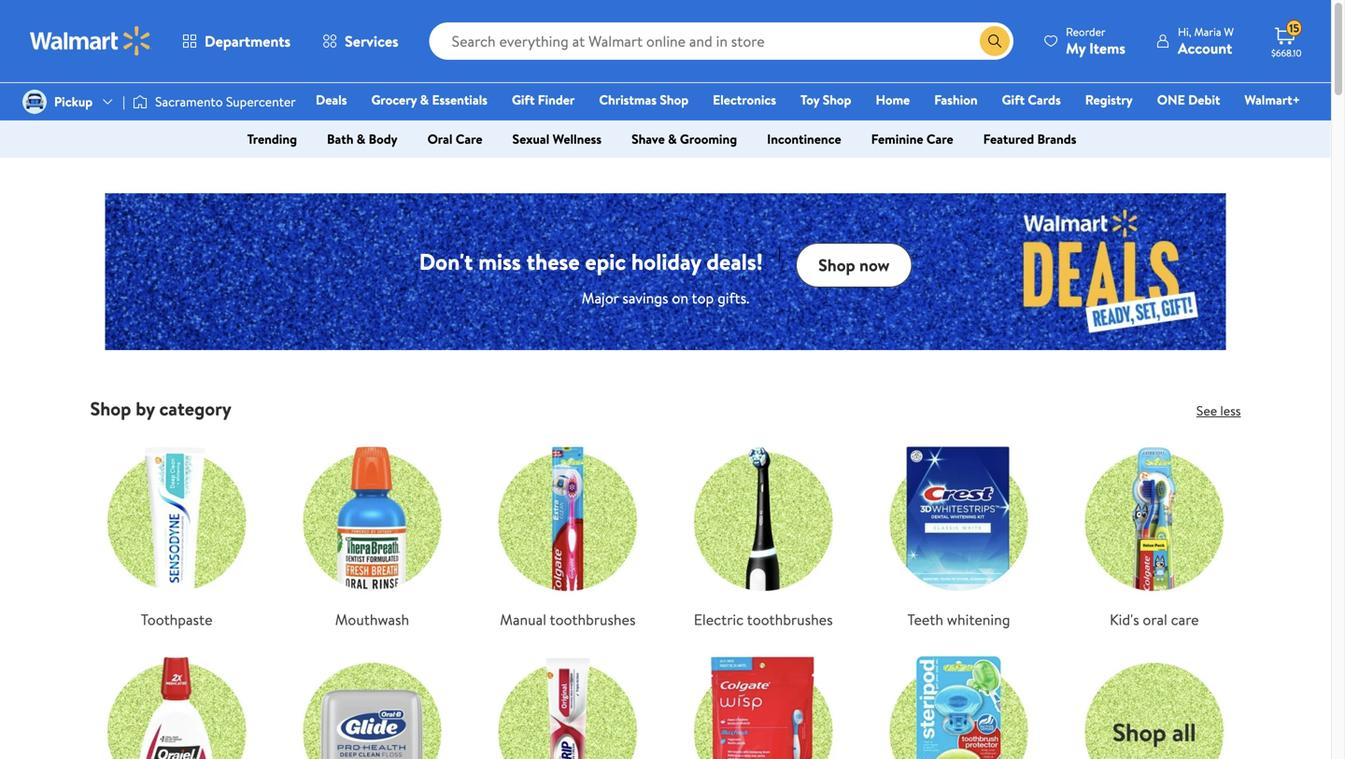 Task type: vqa. For each thing, say whether or not it's contained in the screenshot.
Discover
no



Task type: locate. For each thing, give the bounding box(es) containing it.
0 horizontal spatial &
[[357, 130, 366, 148]]

0 horizontal spatial care
[[456, 130, 483, 148]]

& right shave
[[668, 130, 677, 148]]

incontinence button
[[752, 124, 856, 154]]

2 care from the left
[[927, 130, 954, 148]]

| right pickup
[[123, 92, 125, 111]]

teeth
[[908, 609, 944, 630]]

1 horizontal spatial |
[[778, 243, 781, 263]]

gift cards link
[[994, 90, 1070, 110]]

gift finder
[[512, 91, 575, 109]]

1 gift from the left
[[512, 91, 535, 109]]

1 horizontal spatial &
[[420, 91, 429, 109]]

christmas shop
[[599, 91, 689, 109]]

deals!
[[707, 246, 763, 277]]

1 horizontal spatial toothbrushes
[[747, 609, 833, 630]]

cards
[[1028, 91, 1061, 109]]

0 horizontal spatial |
[[123, 92, 125, 111]]

reorder
[[1066, 24, 1106, 40]]

christmas shop link
[[591, 90, 697, 110]]

2 gift from the left
[[1002, 91, 1025, 109]]

sexual wellness
[[513, 130, 602, 148]]

account
[[1178, 38, 1233, 58]]

& right bath at left
[[357, 130, 366, 148]]

1 horizontal spatial gift
[[1002, 91, 1025, 109]]

oral care button
[[413, 124, 498, 154]]

sexual wellness button
[[498, 124, 617, 154]]

1 care from the left
[[456, 130, 483, 148]]

services button
[[307, 19, 414, 64]]

1 horizontal spatial care
[[927, 130, 954, 148]]

feminine care button
[[856, 124, 969, 154]]

category
[[159, 396, 232, 422]]

bath & body button
[[312, 124, 413, 154]]

one debit
[[1157, 91, 1221, 109]]

shave & grooming
[[632, 130, 737, 148]]

toothbrushes inside manual toothbrushes link
[[550, 609, 636, 630]]

care for oral care
[[456, 130, 483, 148]]

 image
[[133, 92, 148, 111]]

home link
[[868, 90, 919, 110]]

1 toothbrushes from the left
[[550, 609, 636, 630]]

gift left finder
[[512, 91, 535, 109]]

walmart+ link
[[1236, 90, 1309, 110]]

one
[[1157, 91, 1185, 109]]

Search search field
[[429, 22, 1014, 60]]

$668.10
[[1272, 47, 1302, 59]]

0 horizontal spatial toothbrushes
[[550, 609, 636, 630]]

major savings on top gifts.
[[582, 288, 750, 308]]

care for feminine care
[[927, 130, 954, 148]]

| right deals!
[[778, 243, 781, 263]]

shop left now
[[819, 254, 856, 277]]

toothbrushes inside electric toothbrushes link
[[747, 609, 833, 630]]

electric toothbrushes link
[[677, 435, 850, 631]]

deals link
[[307, 90, 355, 110]]

toothbrushes right electric
[[747, 609, 833, 630]]

toothbrushes
[[550, 609, 636, 630], [747, 609, 833, 630]]

care inside dropdown button
[[456, 130, 483, 148]]

gift left cards
[[1002, 91, 1025, 109]]

oral
[[1143, 609, 1168, 630]]

sacramento
[[155, 92, 223, 111]]

body
[[369, 130, 398, 148]]

toy shop
[[801, 91, 852, 109]]

grocery & essentials
[[371, 91, 488, 109]]

featured
[[983, 130, 1034, 148]]

& for grocery
[[420, 91, 429, 109]]

shop up shave & grooming
[[660, 91, 689, 109]]

electronics
[[713, 91, 776, 109]]

finder
[[538, 91, 575, 109]]

feminine
[[871, 130, 924, 148]]

&
[[420, 91, 429, 109], [357, 130, 366, 148], [668, 130, 677, 148]]

major
[[582, 288, 619, 308]]

toy shop link
[[792, 90, 860, 110]]

& right grocery
[[420, 91, 429, 109]]

toothbrushes right manual
[[550, 609, 636, 630]]

& for shave
[[668, 130, 677, 148]]

 image
[[22, 90, 47, 114]]

one debit link
[[1149, 90, 1229, 110]]

list
[[79, 420, 1252, 760]]

oral care
[[428, 130, 483, 148]]

care down fashion
[[927, 130, 954, 148]]

0 horizontal spatial gift
[[512, 91, 535, 109]]

fashion link
[[926, 90, 986, 110]]

2 toothbrushes from the left
[[747, 609, 833, 630]]

gifts.
[[718, 288, 750, 308]]

these
[[527, 246, 580, 277]]

|
[[123, 92, 125, 111], [778, 243, 781, 263]]

care
[[1171, 609, 1199, 630]]

grocery & essentials link
[[363, 90, 496, 110]]

reorder my items
[[1066, 24, 1126, 58]]

care right oral on the top left of the page
[[456, 130, 483, 148]]

registry
[[1085, 91, 1133, 109]]

my
[[1066, 38, 1086, 58]]

electric
[[694, 609, 744, 630]]

oral
[[428, 130, 453, 148]]

gift
[[512, 91, 535, 109], [1002, 91, 1025, 109]]

don't miss these epic holiday deals! image
[[105, 192, 1226, 352]]

2 horizontal spatial &
[[668, 130, 677, 148]]

gift finder link
[[504, 90, 583, 110]]

care inside dropdown button
[[927, 130, 954, 148]]

holiday
[[631, 246, 701, 277]]



Task type: describe. For each thing, give the bounding box(es) containing it.
hi,
[[1178, 24, 1192, 40]]

departments button
[[166, 19, 307, 64]]

less
[[1221, 402, 1241, 420]]

electronics link
[[705, 90, 785, 110]]

& for bath
[[357, 130, 366, 148]]

grocery
[[371, 91, 417, 109]]

maria
[[1194, 24, 1222, 40]]

see
[[1197, 402, 1217, 420]]

toy
[[801, 91, 820, 109]]

whitening
[[947, 609, 1010, 630]]

items
[[1090, 38, 1126, 58]]

hi, maria w account
[[1178, 24, 1234, 58]]

by
[[136, 396, 155, 422]]

sacramento supercenter
[[155, 92, 296, 111]]

feminine care
[[871, 130, 954, 148]]

kid's
[[1110, 609, 1139, 630]]

top
[[692, 288, 714, 308]]

15
[[1290, 20, 1300, 36]]

walmart image
[[30, 26, 151, 56]]

bath
[[327, 130, 354, 148]]

shop now link
[[796, 243, 912, 288]]

savings
[[623, 288, 669, 308]]

sexual
[[513, 130, 550, 148]]

supercenter
[[226, 92, 296, 111]]

shave
[[632, 130, 665, 148]]

featured brands button
[[969, 124, 1092, 154]]

deals
[[316, 91, 347, 109]]

walmart+
[[1245, 91, 1301, 109]]

electric toothbrushes
[[694, 609, 833, 630]]

shop right toy
[[823, 91, 852, 109]]

pickup
[[54, 92, 93, 111]]

toothpaste link
[[90, 435, 263, 631]]

bath & body
[[327, 130, 398, 148]]

incontinence
[[767, 130, 841, 148]]

manual toothbrushes link
[[481, 435, 654, 631]]

see less
[[1197, 402, 1241, 420]]

departments
[[205, 31, 291, 51]]

gift cards
[[1002, 91, 1061, 109]]

trending button
[[232, 124, 312, 154]]

registry link
[[1077, 90, 1142, 110]]

shop by category
[[90, 396, 232, 422]]

kid's oral care link
[[1068, 435, 1241, 631]]

featured brands
[[983, 130, 1077, 148]]

teeth whitening
[[908, 609, 1010, 630]]

don't miss these epic holiday deals!
[[419, 246, 763, 277]]

toothbrushes for manual toothbrushes
[[550, 609, 636, 630]]

grooming
[[680, 130, 737, 148]]

now
[[860, 254, 890, 277]]

list containing toothpaste
[[79, 420, 1252, 760]]

essentials
[[432, 91, 488, 109]]

Walmart Site-Wide search field
[[429, 22, 1014, 60]]

fashion
[[935, 91, 978, 109]]

gift for gift cards
[[1002, 91, 1025, 109]]

mouthwash link
[[286, 435, 459, 631]]

services
[[345, 31, 399, 51]]

don't
[[419, 246, 473, 277]]

0 vertical spatial |
[[123, 92, 125, 111]]

christmas
[[599, 91, 657, 109]]

mouthwash
[[335, 609, 409, 630]]

brands
[[1038, 130, 1077, 148]]

debit
[[1189, 91, 1221, 109]]

manual
[[500, 609, 547, 630]]

wellness
[[553, 130, 602, 148]]

gift for gift finder
[[512, 91, 535, 109]]

toothbrushes for electric toothbrushes
[[747, 609, 833, 630]]

miss
[[478, 246, 521, 277]]

search icon image
[[988, 34, 1003, 49]]

home
[[876, 91, 910, 109]]

toothpaste
[[141, 609, 213, 630]]

shop now
[[819, 254, 890, 277]]

kid's oral care
[[1110, 609, 1199, 630]]

shop inside "link"
[[660, 91, 689, 109]]

shave & grooming button
[[617, 124, 752, 154]]

see less button
[[1197, 402, 1241, 420]]

shop left by
[[90, 396, 131, 422]]

1 vertical spatial |
[[778, 243, 781, 263]]

on
[[672, 288, 689, 308]]

epic
[[585, 246, 626, 277]]

manual toothbrushes
[[500, 609, 636, 630]]



